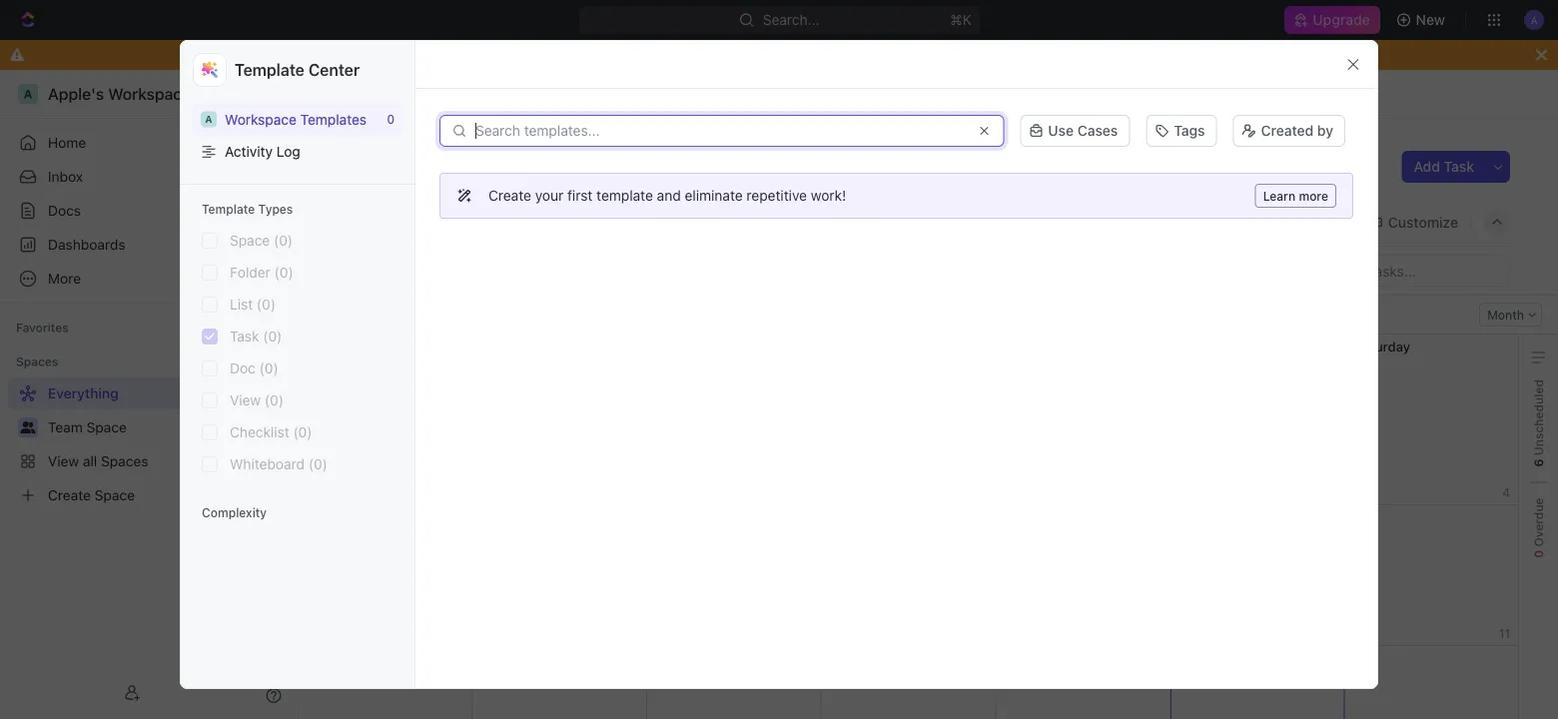 Task type: describe. For each thing, give the bounding box(es) containing it.
activity log button
[[193, 135, 403, 168]]

you
[[590, 46, 614, 63]]

whiteboard (0)
[[230, 456, 328, 473]]

more
[[1299, 189, 1329, 203]]

saturday grid
[[298, 335, 1520, 719]]

(0) for list (0)
[[257, 296, 276, 313]]

types
[[258, 202, 293, 216]]

use cases
[[1048, 122, 1118, 139]]

folder (0)
[[230, 264, 293, 281]]

mind map link
[[602, 208, 671, 236]]

upgrade link
[[1285, 6, 1380, 34]]

learn more link
[[1256, 184, 1337, 208]]

template center
[[235, 60, 360, 79]]

checklist
[[230, 424, 289, 441]]

and
[[657, 187, 681, 204]]

unscheduled
[[1532, 380, 1546, 459]]

(0) for whiteboard (0)
[[309, 456, 328, 473]]

add task
[[1414, 158, 1475, 175]]

⌘k
[[950, 11, 972, 28]]

view (0)
[[230, 392, 284, 409]]

new button
[[1388, 4, 1458, 36]]

activity log
[[225, 143, 301, 160]]

tags
[[1174, 122, 1205, 139]]

list
[[230, 296, 253, 313]]

use
[[1048, 122, 1074, 139]]

search
[[1242, 214, 1288, 230]]

tags button
[[1146, 115, 1217, 147]]

this
[[967, 46, 991, 63]]

sidebar navigation
[[0, 70, 299, 719]]

template for template types
[[202, 202, 255, 216]]

doc link
[[704, 208, 734, 236]]

created by button
[[1233, 115, 1346, 147]]

do you want to enable browser notifications? enable hide this
[[568, 46, 991, 63]]

workspace templates
[[225, 111, 367, 127]]

eliminate
[[685, 187, 743, 204]]

doc for doc
[[708, 214, 734, 230]]

mind
[[606, 214, 639, 230]]

calendar link
[[506, 208, 569, 236]]

whiteboard
[[230, 456, 305, 473]]

create
[[489, 187, 531, 204]]

1 horizontal spatial 0
[[1532, 550, 1546, 558]]

folder
[[230, 264, 271, 281]]

spaces
[[16, 355, 58, 369]]

template
[[597, 187, 653, 204]]

complexity
[[202, 506, 267, 520]]

template types
[[202, 202, 293, 216]]

template for template center
[[235, 60, 305, 79]]

everything link
[[311, 82, 391, 106]]

search...
[[763, 11, 820, 28]]

cases
[[1078, 122, 1118, 139]]

calendar
[[510, 214, 569, 230]]

Search templates... text field
[[476, 123, 964, 139]]

tags button
[[1138, 113, 1225, 149]]

(0) for checklist (0)
[[293, 424, 312, 441]]

use cases button
[[1020, 115, 1130, 147]]

created
[[1261, 122, 1314, 139]]

docs link
[[8, 195, 290, 227]]

templates
[[300, 111, 367, 127]]

board
[[434, 214, 473, 230]]

learn more
[[1264, 189, 1329, 203]]

tree inside "sidebar" "navigation"
[[8, 378, 290, 512]]

upgrade
[[1313, 11, 1370, 28]]

inbox link
[[8, 161, 290, 193]]

activity
[[225, 143, 273, 160]]

board link
[[430, 208, 473, 236]]

dashboards
[[48, 236, 125, 253]]

0 horizontal spatial hide
[[932, 46, 963, 63]]



Task type: locate. For each thing, give the bounding box(es) containing it.
everything up board link
[[347, 149, 489, 182]]

1 vertical spatial 0
[[1532, 550, 1546, 558]]

created by
[[1261, 122, 1334, 139]]

repetitive
[[747, 187, 807, 204]]

None checkbox
[[202, 265, 218, 281], [202, 297, 218, 313], [202, 361, 218, 377], [202, 393, 218, 409], [202, 265, 218, 281], [202, 297, 218, 313], [202, 361, 218, 377], [202, 393, 218, 409]]

1 vertical spatial hide
[[1322, 214, 1353, 230]]

work!
[[811, 187, 846, 204]]

dashboards link
[[8, 229, 290, 261]]

(0)
[[274, 232, 293, 249], [274, 264, 293, 281], [257, 296, 276, 313], [263, 328, 282, 345], [259, 360, 278, 377], [265, 392, 284, 409], [293, 424, 312, 441], [309, 456, 328, 473]]

0 vertical spatial everything
[[316, 85, 386, 102]]

1 horizontal spatial hide
[[1322, 214, 1353, 230]]

home
[[48, 134, 86, 151]]

0 horizontal spatial doc
[[230, 360, 256, 377]]

doc (0)
[[230, 360, 278, 377]]

2 row from the top
[[299, 506, 1520, 646]]

use cases button
[[1012, 113, 1138, 149]]

1 vertical spatial task
[[230, 328, 259, 345]]

apple's workspace, , element
[[201, 111, 217, 127]]

first
[[568, 187, 593, 204]]

add
[[1414, 158, 1441, 175]]

inbox
[[48, 168, 83, 185]]

overdue
[[1532, 498, 1546, 550]]

0 vertical spatial doc
[[708, 214, 734, 230]]

(0) up whiteboard (0)
[[293, 424, 312, 441]]

(0) right folder
[[274, 264, 293, 281]]

0 down 6 on the bottom of the page
[[1532, 550, 1546, 558]]

0 horizontal spatial 0
[[387, 112, 395, 126]]

by
[[1318, 122, 1334, 139]]

create your first template and eliminate repetitive work!
[[489, 187, 846, 204]]

(0) for view (0)
[[265, 392, 284, 409]]

do
[[568, 46, 586, 63]]

search button
[[1216, 208, 1294, 236]]

enable
[[670, 46, 714, 63]]

(0) for space (0)
[[274, 232, 293, 249]]

1 horizontal spatial task
[[1444, 158, 1475, 175]]

created by button
[[1225, 113, 1354, 149]]

everything down center
[[316, 85, 386, 102]]

None checkbox
[[202, 233, 218, 249], [202, 329, 218, 345], [202, 425, 218, 441], [202, 457, 218, 473], [202, 233, 218, 249], [202, 329, 218, 345], [202, 425, 218, 441], [202, 457, 218, 473]]

browser
[[718, 46, 771, 63]]

hide button
[[1298, 208, 1359, 236]]

Search tasks... text field
[[1310, 256, 1510, 286]]

0 vertical spatial template
[[235, 60, 305, 79]]

map
[[642, 214, 671, 230]]

(0) right whiteboard
[[309, 456, 328, 473]]

1 vertical spatial template
[[202, 202, 255, 216]]

0 vertical spatial 0
[[387, 112, 395, 126]]

0
[[387, 112, 395, 126], [1532, 550, 1546, 558]]

space (0)
[[230, 232, 293, 249]]

(0) for doc (0)
[[259, 360, 278, 377]]

customize button
[[1363, 208, 1465, 236]]

saturday
[[1355, 339, 1411, 354]]

doc for doc (0)
[[230, 360, 256, 377]]

list (0)
[[230, 296, 276, 313]]

workspace
[[225, 111, 297, 127]]

(0) for task (0)
[[263, 328, 282, 345]]

your
[[535, 187, 564, 204]]

new
[[1416, 11, 1446, 28]]

doc
[[708, 214, 734, 230], [230, 360, 256, 377]]

1 vertical spatial doc
[[230, 360, 256, 377]]

everything inside everything link
[[316, 85, 386, 102]]

notifications?
[[775, 46, 864, 63]]

enable
[[878, 46, 922, 63]]

3 row from the top
[[299, 646, 1520, 719]]

cell
[[472, 335, 648, 505], [647, 335, 822, 505], [821, 335, 996, 505], [995, 335, 1171, 505], [1170, 335, 1345, 505], [472, 506, 648, 645], [647, 506, 822, 645], [821, 506, 996, 645], [995, 506, 1171, 645], [1170, 506, 1345, 645]]

view
[[230, 392, 261, 409]]

log
[[277, 143, 301, 160]]

template up space
[[202, 202, 255, 216]]

(0) up view (0)
[[259, 360, 278, 377]]

(0) down types
[[274, 232, 293, 249]]

1 vertical spatial everything
[[347, 149, 489, 182]]

checklist (0)
[[230, 424, 312, 441]]

1 horizontal spatial doc
[[708, 214, 734, 230]]

(0) right list
[[257, 296, 276, 313]]

task inside 'button'
[[1444, 158, 1475, 175]]

tree
[[8, 378, 290, 512]]

0 vertical spatial task
[[1444, 158, 1475, 175]]

want
[[617, 46, 649, 63]]

hide inside dropdown button
[[1322, 214, 1353, 230]]

doc up "view"
[[230, 360, 256, 377]]

task
[[1444, 158, 1475, 175], [230, 328, 259, 345]]

(0) for folder (0)
[[274, 264, 293, 281]]

a
[[205, 113, 213, 125]]

task (0)
[[230, 328, 282, 345]]

favorites
[[16, 321, 69, 335]]

(0) up doc (0)
[[263, 328, 282, 345]]

6
[[1532, 459, 1546, 467]]

template
[[235, 60, 305, 79], [202, 202, 255, 216]]

favorites button
[[8, 316, 77, 340]]

hide
[[932, 46, 963, 63], [1322, 214, 1353, 230]]

docs
[[48, 202, 81, 219]]

1 row from the top
[[299, 335, 1520, 506]]

0 horizontal spatial task
[[230, 328, 259, 345]]

everything
[[316, 85, 386, 102], [347, 149, 489, 182]]

0 vertical spatial hide
[[932, 46, 963, 63]]

center
[[309, 60, 360, 79]]

doc down the eliminate on the top
[[708, 214, 734, 230]]

hide down more
[[1322, 214, 1353, 230]]

to
[[653, 46, 666, 63]]

space
[[230, 232, 270, 249]]

row
[[299, 335, 1520, 506], [299, 506, 1520, 646], [299, 646, 1520, 719]]

template up workspace
[[235, 60, 305, 79]]

(0) right "view"
[[265, 392, 284, 409]]

0 down everything link
[[387, 112, 395, 126]]

task down list
[[230, 328, 259, 345]]

mind map
[[606, 214, 671, 230]]

customize
[[1389, 214, 1459, 230]]

home link
[[8, 127, 290, 159]]

hide left this
[[932, 46, 963, 63]]

add task button
[[1402, 151, 1487, 183]]

learn
[[1264, 189, 1296, 203]]

task right add on the top right of the page
[[1444, 158, 1475, 175]]



Task type: vqa. For each thing, say whether or not it's contained in the screenshot.
the Learn more link
yes



